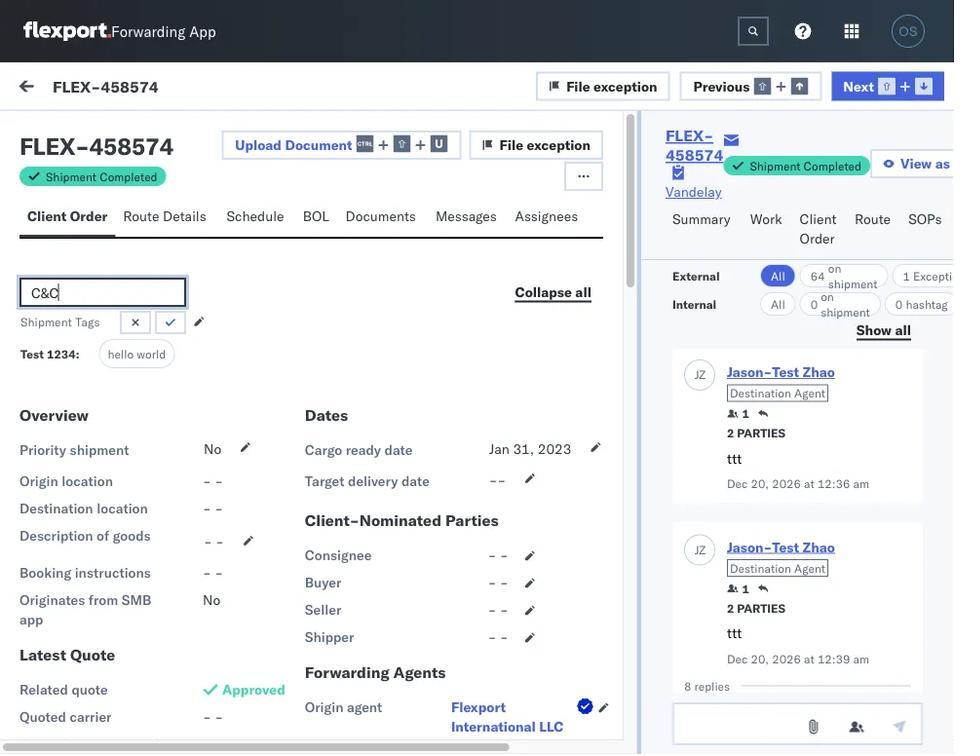Task type: locate. For each thing, give the bounding box(es) containing it.
1 button for ttt dec 20, 2026 at 12:36 am
[[727, 406, 749, 422]]

0 on shipment
[[810, 289, 870, 319]]

0 vertical spatial agent
[[794, 386, 826, 401]]

0 horizontal spatial client order
[[27, 208, 107, 225]]

related for related work item/shipment
[[734, 169, 774, 184]]

am inside ttt dec 20, 2026 at 12:39 am
[[853, 652, 869, 667]]

1 resize handle column header from the left
[[294, 163, 317, 754]]

quoted for quoted contract number
[[19, 736, 66, 753]]

0 vertical spatial all
[[575, 283, 592, 300]]

1 horizontal spatial file
[[566, 77, 590, 94]]

0 vertical spatial date
[[385, 442, 413, 459]]

resize handle column header
[[294, 163, 317, 754], [497, 163, 521, 754], [701, 163, 724, 754], [904, 163, 928, 754]]

0 inside 0 on shipment
[[810, 297, 818, 311]]

jason-test zhao
[[95, 211, 198, 228], [95, 299, 198, 316], [95, 474, 198, 491], [95, 562, 198, 579], [95, 650, 198, 667]]

1 parties from the top
[[737, 426, 786, 441]]

2 6:47 from the top
[[420, 577, 450, 595]]

1 all from the top
[[771, 269, 785, 283]]

client order button down flex
[[19, 199, 115, 237]]

2 jason-test zhao from the top
[[95, 299, 198, 316]]

jan 31, 2023
[[489, 441, 572, 458]]

all left 0 on shipment
[[771, 297, 785, 311]]

am inside ttt dec 20, 2026 at 12:36 am
[[853, 477, 869, 492]]

at inside ttt dec 20, 2026 at 12:36 am
[[804, 477, 815, 492]]

llc
[[539, 718, 564, 735]]

1 2026 from the top
[[772, 477, 801, 492]]

item/shipment
[[806, 169, 886, 184]]

all right collapse
[[575, 283, 592, 300]]

1 vertical spatial test
[[58, 508, 82, 525]]

0 vertical spatial shipment
[[828, 276, 877, 291]]

2 2026 from the top
[[772, 652, 801, 667]]

message inside "button"
[[226, 124, 284, 141]]

route details
[[123, 208, 206, 225]]

destination location
[[19, 500, 148, 517]]

internal (0) button
[[123, 115, 219, 153]]

am for 12:36
[[462, 227, 483, 244]]

0 horizontal spatial 12:36
[[420, 227, 458, 244]]

internal for internal (0)
[[131, 124, 178, 141]]

0 horizontal spatial external
[[31, 124, 82, 141]]

1 vertical spatial dec 17, 2026, 6:47 pm pst
[[326, 577, 501, 595]]

exception up category
[[527, 136, 591, 154]]

0 horizontal spatial forwarding
[[111, 22, 185, 40]]

0 vertical spatial origin
[[19, 473, 58, 490]]

1 horizontal spatial route
[[855, 211, 891, 228]]

0 horizontal spatial related
[[19, 681, 68, 698]]

0 vertical spatial external
[[31, 124, 82, 141]]

0 vertical spatial internal
[[131, 124, 178, 141]]

internal down summary button
[[672, 297, 716, 311]]

0 vertical spatial message
[[145, 80, 202, 97]]

1 test from the top
[[58, 420, 82, 437]]

related down latest
[[19, 681, 68, 698]]

0 vertical spatial 2
[[727, 426, 734, 441]]

0 vertical spatial 2 parties
[[727, 426, 786, 441]]

1 vertical spatial all
[[895, 321, 911, 338]]

work up external (0) in the left of the page
[[56, 75, 106, 102]]

2 agent from the top
[[794, 561, 826, 576]]

pst down '--'
[[477, 490, 501, 507]]

jason-test zhao destination agent down ttt dec 20, 2026 at 12:36 am
[[727, 539, 835, 576]]

shipment
[[750, 158, 801, 173], [46, 169, 97, 184], [20, 314, 72, 329]]

1 vertical spatial work
[[778, 169, 803, 184]]

external down summary button
[[672, 269, 720, 283]]

1 vertical spatial date
[[401, 473, 430, 490]]

1 horizontal spatial related
[[734, 169, 774, 184]]

jason-test zhao button
[[727, 364, 835, 381], [727, 539, 835, 556]]

external inside button
[[31, 124, 82, 141]]

completed up route button
[[804, 158, 862, 173]]

2026 inside ttt dec 20, 2026 at 12:39 am
[[772, 652, 801, 667]]

1 horizontal spatial origin
[[305, 699, 344, 716]]

(0) for external (0)
[[86, 124, 111, 141]]

1 vertical spatial location
[[97, 500, 148, 517]]

pst up flexport
[[469, 665, 493, 682]]

ttt inside ttt dec 20, 2026 at 12:39 am
[[727, 625, 742, 642]]

1 vertical spatial parties
[[737, 601, 786, 616]]

1 quoted from the top
[[19, 709, 66, 726]]

on inside 0 on shipment
[[821, 289, 834, 304]]

0 vertical spatial 6:47
[[420, 490, 450, 507]]

(0) down flex-458574
[[86, 124, 111, 141]]

1 left exceptio
[[903, 269, 910, 283]]

all
[[575, 283, 592, 300], [895, 321, 911, 338]]

2 resize handle column header from the left
[[497, 163, 521, 754]]

1 horizontal spatial 0
[[895, 297, 903, 311]]

hello
[[108, 346, 134, 361]]

dec 17, 2026, 6:47 pm pst down "client-nominated parties"
[[326, 577, 501, 595]]

bol button
[[295, 199, 338, 237]]

1 vertical spatial 2026
[[772, 652, 801, 667]]

0 vertical spatial location
[[62, 473, 113, 490]]

1 vertical spatial 2 parties
[[727, 601, 786, 616]]

64 on shipment
[[810, 261, 877, 291]]

agent up ttt dec 20, 2026 at 12:36 am
[[794, 386, 826, 401]]

1 vertical spatial at
[[804, 652, 815, 667]]

description
[[19, 527, 93, 544]]

on down "64"
[[821, 289, 834, 304]]

0 vertical spatial all button
[[760, 264, 796, 288]]

message for message list
[[226, 124, 284, 141]]

agent
[[794, 386, 826, 401], [794, 561, 826, 576]]

2 jason-test zhao button from the top
[[727, 539, 835, 556]]

2 parties button up ttt dec 20, 2026 at 12:39 am
[[727, 599, 786, 616]]

1 jason-test zhao from the top
[[95, 211, 198, 228]]

am right 12:33
[[462, 402, 483, 419]]

message down flex - 458574
[[60, 169, 107, 184]]

view as c
[[901, 155, 954, 172]]

shipment inside 0 on shipment
[[821, 305, 870, 319]]

internal down message button
[[131, 124, 178, 141]]

resize handle column header for category
[[701, 163, 724, 754]]

file exception button
[[536, 71, 670, 101], [536, 71, 670, 101], [469, 131, 603, 160], [469, 131, 603, 160]]

quoted down "quoted carrier"
[[19, 736, 66, 753]]

forwarding up "origin agent" at left bottom
[[305, 663, 389, 682]]

documents
[[346, 208, 416, 225]]

1 vertical spatial related
[[19, 681, 68, 698]]

related up work
[[734, 169, 774, 184]]

order for rightmost client order button
[[800, 230, 835, 247]]

4 resize handle column header from the left
[[904, 163, 928, 754]]

completed down flex - 458574
[[100, 169, 158, 184]]

client for the left client order button
[[27, 208, 67, 225]]

all for collapse all
[[575, 283, 592, 300]]

6:39
[[412, 665, 441, 682]]

agent for ttt dec 20, 2026 at 12:39 am
[[794, 561, 826, 576]]

originates from smb app
[[19, 592, 151, 628]]

sops button
[[901, 202, 951, 259]]

all for 0
[[771, 297, 785, 311]]

1 vertical spatial no
[[203, 592, 220, 609]]

internal inside internal (0) button
[[131, 124, 178, 141]]

1 1 button from the top
[[727, 406, 749, 422]]

message list
[[226, 124, 311, 141]]

location for destination location
[[97, 500, 148, 517]]

:
[[76, 347, 79, 362]]

resize handle column header for message
[[294, 163, 317, 754]]

ttt dec 20, 2026 at 12:39 am
[[727, 625, 869, 667]]

1 2 from the top
[[727, 426, 734, 441]]

flexport. image
[[23, 21, 111, 41]]

jason-test zhao up world
[[95, 299, 198, 316]]

jason-test zhao up smb
[[95, 562, 198, 579]]

test
[[58, 420, 82, 437], [58, 508, 82, 525], [58, 595, 82, 613]]

2026 inside ttt dec 20, 2026 at 12:36 am
[[772, 477, 801, 492]]

dec 20, 2026, 12:33 am pst
[[326, 402, 510, 419]]

0 horizontal spatial client
[[27, 208, 67, 225]]

1 vertical spatial external
[[672, 269, 720, 283]]

jason-test zhao destination agent for ttt dec 20, 2026 at 12:39 am
[[727, 539, 835, 576]]

1 vertical spatial message
[[226, 124, 284, 141]]

17, down the consignee
[[354, 577, 375, 595]]

am for ttt dec 20, 2026 at 12:39 am
[[853, 652, 869, 667]]

1 2 parties button from the top
[[727, 424, 786, 442]]

0 vertical spatial at
[[804, 477, 815, 492]]

shipment for 64 on shipment
[[828, 276, 877, 291]]

am down messages
[[462, 227, 483, 244]]

date right ready on the bottom of page
[[385, 442, 413, 459]]

1 vertical spatial all
[[771, 297, 785, 311]]

0 left hashtag
[[895, 297, 903, 311]]

0 horizontal spatial message
[[60, 169, 107, 184]]

1 all button from the top
[[760, 264, 796, 288]]

pm down the parties
[[453, 577, 474, 595]]

forwarding app
[[111, 22, 216, 40]]

1 vertical spatial quoted
[[19, 736, 66, 753]]

jason-test zhao up goods
[[95, 474, 198, 491]]

20,
[[354, 227, 375, 244], [354, 402, 375, 419], [751, 477, 769, 492], [751, 652, 769, 667]]

related quote
[[19, 681, 108, 698]]

parties for ttt dec 20, 2026 at 12:36 am
[[737, 426, 786, 441]]

parties up ttt dec 20, 2026 at 12:36 am
[[737, 426, 786, 441]]

os
[[899, 24, 918, 38]]

1 exceptio
[[903, 269, 954, 283]]

internal for internal
[[672, 297, 716, 311]]

resize handle column header for related work item/shipment
[[904, 163, 928, 754]]

12:36
[[420, 227, 458, 244], [818, 477, 850, 492]]

1 button
[[727, 406, 749, 422], [727, 581, 749, 597]]

app
[[19, 611, 43, 628]]

work up work
[[778, 169, 803, 184]]

0 vertical spatial on
[[828, 261, 841, 275]]

hello world
[[108, 346, 166, 361]]

location up destination location at the left of page
[[62, 473, 113, 490]]

2 up ttt dec 20, 2026 at 12:36 am
[[727, 426, 734, 441]]

1 am from the top
[[853, 477, 869, 492]]

all button for 64
[[760, 264, 796, 288]]

2 all button from the top
[[760, 292, 796, 316]]

dec 8, 2026, 6:39 pm pst
[[326, 665, 493, 682]]

0 horizontal spatial exception
[[527, 136, 591, 154]]

0 vertical spatial parties
[[737, 426, 786, 441]]

dec 17, 2026, 6:47 pm pst up "client-nominated parties"
[[326, 490, 501, 507]]

test
[[138, 211, 164, 228], [138, 299, 164, 316], [20, 347, 44, 362], [772, 364, 799, 381], [138, 474, 164, 491], [772, 539, 799, 556], [138, 562, 164, 579], [138, 650, 164, 667]]

1 horizontal spatial internal
[[672, 297, 716, 311]]

1 0 from the left
[[810, 297, 818, 311]]

shipment completed down flex - 458574
[[46, 169, 158, 184]]

shipment up work
[[750, 158, 801, 173]]

17, up client-
[[354, 490, 375, 507]]

ttt inside ttt dec 20, 2026 at 12:36 am
[[727, 450, 742, 467]]

test 1234 :
[[20, 347, 79, 362]]

0 vertical spatial work
[[56, 75, 106, 102]]

vandelay
[[666, 183, 722, 200]]

on inside the '64 on shipment'
[[828, 261, 841, 275]]

parties for ttt dec 20, 2026 at 12:39 am
[[737, 601, 786, 616]]

2 2 from the top
[[727, 601, 734, 616]]

all right "show"
[[895, 321, 911, 338]]

1 vertical spatial jason-test zhao button
[[727, 539, 835, 556]]

1 2 parties from the top
[[727, 426, 786, 441]]

1 jason-test zhao button from the top
[[727, 364, 835, 381]]

parties
[[737, 426, 786, 441], [737, 601, 786, 616]]

file up category
[[566, 77, 590, 94]]

0 horizontal spatial (0)
[[86, 124, 111, 141]]

location for origin location
[[62, 473, 113, 490]]

message for message button
[[145, 80, 202, 97]]

6:47 down "client-nominated parties"
[[420, 577, 450, 595]]

pm up the parties
[[453, 490, 474, 507]]

jason-test zhao destination agent up ttt dec 20, 2026 at 12:36 am
[[727, 364, 835, 401]]

parties up ttt dec 20, 2026 at 12:39 am
[[737, 601, 786, 616]]

j z
[[67, 213, 76, 225], [67, 301, 76, 313], [695, 368, 706, 383], [67, 476, 76, 489], [695, 543, 706, 557], [67, 564, 76, 576], [67, 652, 76, 664], [67, 739, 76, 752]]

1 for ttt dec 20, 2026 at 12:39 am
[[742, 582, 749, 596]]

client order for the left client order button
[[27, 208, 107, 225]]

1 horizontal spatial message
[[145, 80, 202, 97]]

1 vertical spatial file exception
[[500, 136, 591, 154]]

all button left 0 on shipment
[[760, 292, 796, 316]]

route left details
[[123, 208, 159, 225]]

priority shipment
[[19, 442, 129, 459]]

jason-test zhao button for ttt dec 20, 2026 at 12:39 am
[[727, 539, 835, 556]]

file up assignees
[[500, 136, 523, 154]]

1 vertical spatial order
[[800, 230, 835, 247]]

1 horizontal spatial client order
[[800, 211, 837, 247]]

shipment up test 1234 :
[[20, 314, 72, 329]]

client-
[[305, 511, 359, 530]]

1 for ttt dec 20, 2026 at 12:36 am
[[742, 407, 749, 422]]

0 vertical spatial 2 parties button
[[727, 424, 786, 442]]

work for my
[[56, 75, 106, 102]]

2 1 button from the top
[[727, 581, 749, 597]]

external for external
[[672, 269, 720, 283]]

0 vertical spatial dec 17, 2026, 6:47 pm pst
[[326, 490, 501, 507]]

2 am from the top
[[462, 402, 483, 419]]

0 vertical spatial quoted
[[19, 709, 66, 726]]

8,
[[354, 665, 366, 682]]

quote
[[70, 645, 115, 665]]

1 horizontal spatial client
[[800, 211, 837, 228]]

pst down the parties
[[477, 577, 501, 595]]

world
[[137, 346, 166, 361]]

external
[[31, 124, 82, 141], [672, 269, 720, 283]]

2 vertical spatial destination
[[730, 561, 791, 576]]

flex- 458574
[[666, 126, 724, 165], [733, 227, 825, 244], [733, 314, 825, 331], [733, 402, 825, 419], [733, 490, 825, 507], [733, 577, 825, 595], [733, 665, 825, 682]]

details
[[163, 208, 206, 225]]

3 resize handle column header from the left
[[701, 163, 724, 754]]

1 vertical spatial exception
[[527, 136, 591, 154]]

test up description
[[58, 508, 82, 525]]

0 horizontal spatial internal
[[131, 124, 178, 141]]

0 vertical spatial file
[[566, 77, 590, 94]]

1 agent from the top
[[794, 386, 826, 401]]

order
[[70, 208, 107, 225], [800, 230, 835, 247]]

0 vertical spatial 2026
[[772, 477, 801, 492]]

2026,
[[378, 227, 417, 244], [378, 402, 417, 419], [378, 490, 417, 507], [378, 577, 417, 595], [370, 665, 408, 682]]

am
[[462, 227, 483, 244], [462, 402, 483, 419]]

origin agent
[[305, 699, 382, 716]]

0 vertical spatial destination
[[730, 386, 791, 401]]

1 at from the top
[[804, 477, 815, 492]]

2 all from the top
[[771, 297, 785, 311]]

destination up description
[[19, 500, 93, 517]]

- -
[[203, 473, 223, 490], [203, 500, 223, 517], [204, 533, 224, 550], [488, 547, 509, 564], [203, 564, 223, 581], [488, 574, 509, 591], [488, 601, 509, 618], [488, 629, 509, 646], [203, 709, 223, 726], [203, 736, 223, 753]]

summary
[[672, 211, 731, 228]]

destination for ttt dec 20, 2026 at 12:36 am
[[730, 386, 791, 401]]

bol
[[303, 208, 329, 225]]

2 am from the top
[[853, 652, 869, 667]]

1 horizontal spatial all
[[895, 321, 911, 338]]

shipment for 0 on shipment
[[821, 305, 870, 319]]

1 horizontal spatial 12:36
[[818, 477, 850, 492]]

3 jason-test zhao from the top
[[95, 474, 198, 491]]

at inside ttt dec 20, 2026 at 12:39 am
[[804, 652, 815, 667]]

2 quoted from the top
[[19, 736, 66, 753]]

1 vertical spatial shipment
[[821, 305, 870, 319]]

1 button up ttt dec 20, 2026 at 12:36 am
[[727, 406, 749, 422]]

internal
[[131, 124, 178, 141], [672, 297, 716, 311]]

shipment completed up work
[[750, 158, 862, 173]]

2 2 parties from the top
[[727, 601, 786, 616]]

1 vertical spatial am
[[462, 402, 483, 419]]

2 parties button for ttt dec 20, 2026 at 12:39 am
[[727, 599, 786, 616]]

jason-test zhao destination agent for ttt dec 20, 2026 at 12:36 am
[[727, 364, 835, 401]]

flex-458574
[[53, 76, 159, 96]]

jason-test zhao down flex - 458574
[[95, 211, 198, 228]]

2 parties up ttt dec 20, 2026 at 12:36 am
[[727, 426, 786, 441]]

zhao
[[167, 211, 198, 228], [167, 299, 198, 316], [803, 364, 835, 381], [167, 474, 198, 491], [803, 539, 835, 556], [167, 562, 198, 579], [167, 650, 198, 667]]

2 for ttt dec 20, 2026 at 12:36 am
[[727, 426, 734, 441]]

shipment down flex
[[46, 169, 97, 184]]

1 jason-test zhao destination agent from the top
[[727, 364, 835, 401]]

1 up ttt dec 20, 2026 at 12:36 am
[[742, 407, 749, 422]]

delivery
[[348, 473, 398, 490]]

destination up ttt dec 20, 2026 at 12:36 am
[[730, 386, 791, 401]]

0 horizontal spatial work
[[56, 75, 106, 102]]

assignees
[[515, 208, 578, 225]]

12:39
[[818, 652, 850, 667]]

1 vertical spatial forwarding
[[305, 663, 389, 682]]

shipment inside the '64 on shipment'
[[828, 276, 877, 291]]

all left "64"
[[771, 269, 785, 283]]

1 am from the top
[[462, 227, 483, 244]]

message button
[[137, 62, 235, 115]]

message up the internal (0)
[[145, 80, 202, 97]]

1 horizontal spatial forwarding
[[305, 663, 389, 682]]

1 button up ttt dec 20, 2026 at 12:39 am
[[727, 581, 749, 597]]

1 vertical spatial agent
[[794, 561, 826, 576]]

2 vertical spatial shipment
[[70, 442, 129, 459]]

2 up ttt dec 20, 2026 at 12:39 am
[[727, 601, 734, 616]]

client
[[27, 208, 67, 225], [800, 211, 837, 228]]

external down my work
[[31, 124, 82, 141]]

0 vertical spatial pm
[[453, 490, 474, 507]]

origin left agent
[[305, 699, 344, 716]]

client order down flex
[[27, 208, 107, 225]]

2 at from the top
[[804, 652, 815, 667]]

@
[[58, 683, 70, 700]]

external for external (0)
[[31, 124, 82, 141]]

file
[[566, 77, 590, 94], [500, 136, 523, 154]]

1 vertical spatial am
[[853, 652, 869, 667]]

smb
[[122, 592, 151, 609]]

order for the left client order button
[[70, 208, 107, 225]]

jason-test zhao button down 0 on shipment
[[727, 364, 835, 381]]

1 horizontal spatial (0)
[[182, 124, 207, 141]]

0 vertical spatial 12:36
[[420, 227, 458, 244]]

0 horizontal spatial order
[[70, 208, 107, 225]]

6:47 up "client-nominated parties"
[[420, 490, 450, 507]]

jason-test zhao up liu
[[95, 650, 198, 667]]

0 horizontal spatial origin
[[19, 473, 58, 490]]

client down the related work item/shipment
[[800, 211, 837, 228]]

1 vertical spatial 17,
[[354, 577, 375, 595]]

order inside client order
[[800, 230, 835, 247]]

all inside button
[[895, 321, 911, 338]]

dec inside ttt dec 20, 2026 at 12:36 am
[[727, 477, 748, 492]]

originates
[[19, 592, 85, 609]]

origin down priority
[[19, 473, 58, 490]]

am for 12:33
[[462, 402, 483, 419]]

0 vertical spatial test
[[58, 420, 82, 437]]

2 parties button up ttt dec 20, 2026 at 12:36 am
[[727, 424, 786, 442]]

all inside 'button'
[[575, 283, 592, 300]]

2 parties
[[727, 426, 786, 441], [727, 601, 786, 616]]

1 up ttt dec 20, 2026 at 12:39 am
[[742, 582, 749, 596]]

message left the list
[[226, 124, 284, 141]]

all button left "64"
[[760, 264, 796, 288]]

None text field
[[738, 17, 769, 46], [19, 278, 186, 307], [672, 703, 923, 746], [738, 17, 769, 46], [19, 278, 186, 307], [672, 703, 923, 746]]

0 vertical spatial related
[[734, 169, 774, 184]]

route down 'item/shipment' on the top
[[855, 211, 891, 228]]

1 vertical spatial 12:36
[[818, 477, 850, 492]]

2 2 parties button from the top
[[727, 599, 786, 616]]

2026
[[772, 477, 801, 492], [772, 652, 801, 667]]

1 vertical spatial 1 button
[[727, 581, 749, 597]]

0 vertical spatial forwarding
[[111, 22, 185, 40]]

pm right the 6:39
[[445, 665, 465, 682]]

4 jason-test zhao from the top
[[95, 562, 198, 579]]

latest quote
[[19, 645, 115, 665]]

at
[[804, 477, 815, 492], [804, 652, 815, 667]]

0 vertical spatial jason-test zhao button
[[727, 364, 835, 381]]

forwarding left app
[[111, 22, 185, 40]]

related work item/shipment
[[734, 169, 886, 184]]

2 (0) from the left
[[182, 124, 207, 141]]

test up 'priority shipment'
[[58, 420, 82, 437]]

1 (0) from the left
[[86, 124, 111, 141]]

destination up ttt dec 20, 2026 at 12:39 am
[[730, 561, 791, 576]]

message inside button
[[145, 80, 202, 97]]

quoted
[[19, 709, 66, 726], [19, 736, 66, 753]]

on for 0
[[821, 289, 834, 304]]

client down flex
[[27, 208, 67, 225]]

jason-test zhao button down ttt dec 20, 2026 at 12:36 am
[[727, 539, 835, 556]]

at for ttt dec 20, 2026 at 12:36 am
[[804, 477, 815, 492]]

quoted down @
[[19, 709, 66, 726]]

location up goods
[[97, 500, 148, 517]]

0 vertical spatial am
[[462, 227, 483, 244]]

shipment right "64"
[[828, 276, 877, 291]]

2 vertical spatial test
[[58, 595, 82, 613]]

2 parties up ttt dec 20, 2026 at 12:39 am
[[727, 601, 786, 616]]

order up "64"
[[800, 230, 835, 247]]

client order up "64"
[[800, 211, 837, 247]]

2 parties from the top
[[737, 601, 786, 616]]

date up "client-nominated parties"
[[401, 473, 430, 490]]

date for cargo ready date
[[385, 442, 413, 459]]

flex - 458574
[[19, 132, 173, 161]]

route button
[[847, 202, 901, 259]]

on for 64
[[828, 261, 841, 275]]

0
[[810, 297, 818, 311], [895, 297, 903, 311]]

2 0 from the left
[[895, 297, 903, 311]]

on right "64"
[[828, 261, 841, 275]]

agent up ttt dec 20, 2026 at 12:39 am
[[794, 561, 826, 576]]

2 jason-test zhao destination agent from the top
[[727, 539, 835, 576]]

0 horizontal spatial 0
[[810, 297, 818, 311]]

client order button up "64"
[[792, 202, 847, 259]]

1 vertical spatial 2
[[727, 601, 734, 616]]

1 vertical spatial internal
[[672, 297, 716, 311]]

exceptio
[[913, 269, 954, 283]]

1 vertical spatial origin
[[305, 699, 344, 716]]

2026, up nominated
[[378, 490, 417, 507]]



Task type: vqa. For each thing, say whether or not it's contained in the screenshot.
Confirm Delivery button
no



Task type: describe. For each thing, give the bounding box(es) containing it.
12:36 inside ttt dec 20, 2026 at 12:36 am
[[818, 477, 850, 492]]

target
[[305, 473, 344, 490]]

shipment tags
[[20, 314, 100, 329]]

target delivery date
[[305, 473, 430, 490]]

all for show all
[[895, 321, 911, 338]]

latest
[[19, 645, 66, 665]]

category
[[530, 169, 578, 184]]

work for related
[[778, 169, 803, 184]]

jason-test zhao button for ttt dec 20, 2026 at 12:36 am
[[727, 364, 835, 381]]

flexport international llc
[[451, 699, 564, 735]]

1 vertical spatial file
[[500, 136, 523, 154]]

ready
[[346, 442, 381, 459]]

2023
[[538, 441, 572, 458]]

my
[[19, 75, 50, 102]]

2 vertical spatial message
[[60, 169, 107, 184]]

0 horizontal spatial shipment completed
[[46, 169, 158, 184]]

flex- 458574 link
[[666, 126, 724, 165]]

0 vertical spatial no
[[204, 441, 221, 458]]

assignees button
[[507, 199, 589, 237]]

show
[[857, 321, 892, 338]]

app
[[189, 22, 216, 40]]

dates
[[305, 405, 348, 425]]

2026, left 12:33
[[378, 402, 417, 419]]

route for route details
[[123, 208, 159, 225]]

of
[[97, 527, 109, 544]]

client for rightmost client order button
[[800, 211, 837, 228]]

1 horizontal spatial client order button
[[792, 202, 847, 259]]

3 test from the top
[[58, 595, 82, 613]]

0 vertical spatial file exception
[[566, 77, 657, 94]]

document
[[285, 136, 352, 153]]

agent
[[347, 699, 382, 716]]

liu
[[99, 683, 121, 700]]

2026, right 8,
[[370, 665, 408, 682]]

2 17, from the top
[[354, 577, 375, 595]]

documents button
[[338, 199, 428, 237]]

12:33
[[420, 402, 458, 419]]

schedule button
[[219, 199, 295, 237]]

forwarding for forwarding agents
[[305, 663, 389, 682]]

previous
[[693, 77, 750, 94]]

previous button
[[680, 71, 822, 101]]

pst down messages
[[486, 227, 510, 244]]

1234
[[47, 347, 76, 362]]

vandelay link
[[666, 182, 722, 202]]

2026, down documents
[[378, 227, 417, 244]]

all button for 0
[[760, 292, 796, 316]]

(0) for internal (0)
[[182, 124, 207, 141]]

forwarding app link
[[23, 21, 216, 41]]

8
[[684, 679, 691, 694]]

2 for ttt dec 20, 2026 at 12:39 am
[[727, 601, 734, 616]]

1 vertical spatial destination
[[19, 500, 93, 517]]

external (0) button
[[23, 115, 123, 153]]

summary button
[[665, 202, 742, 259]]

2 test from the top
[[58, 508, 82, 525]]

goods
[[113, 527, 151, 544]]

20, inside ttt dec 20, 2026 at 12:36 am
[[751, 477, 769, 492]]

as
[[935, 155, 950, 172]]

2026 for ttt dec 20, 2026 at 12:36 am
[[772, 477, 801, 492]]

2 vertical spatial pm
[[445, 665, 465, 682]]

message list button
[[219, 115, 319, 153]]

2 parties button for ttt dec 20, 2026 at 12:36 am
[[727, 424, 786, 442]]

cargo ready date
[[305, 442, 413, 459]]

buyer
[[305, 574, 341, 591]]

agents
[[393, 663, 446, 682]]

collapse all button
[[503, 278, 603, 307]]

client order for rightmost client order button
[[800, 211, 837, 247]]

collapse all
[[515, 283, 592, 300]]

international
[[451, 718, 536, 735]]

64
[[810, 269, 825, 283]]

all for 64
[[771, 269, 785, 283]]

1 17, from the top
[[354, 490, 375, 507]]

date for target delivery date
[[401, 473, 430, 490]]

related for related quote
[[19, 681, 68, 698]]

forwarding for forwarding app
[[111, 22, 185, 40]]

msg
[[86, 420, 111, 437]]

2 dec 17, 2026, 6:47 pm pst from the top
[[326, 577, 501, 595]]

destination for ttt dec 20, 2026 at 12:39 am
[[730, 561, 791, 576]]

tags
[[75, 314, 100, 329]]

flexport
[[451, 699, 506, 716]]

work
[[750, 211, 782, 228]]

quoted contract number
[[19, 736, 175, 753]]

priority
[[19, 442, 66, 459]]

am for ttt dec 20, 2026 at 12:36 am
[[853, 477, 869, 492]]

1 dec 17, 2026, 6:47 pm pst from the top
[[326, 490, 501, 507]]

2 parties for ttt dec 20, 2026 at 12:39 am
[[727, 601, 786, 616]]

upload
[[235, 136, 282, 153]]

from
[[89, 592, 118, 609]]

1 horizontal spatial shipment completed
[[750, 158, 862, 173]]

route details button
[[115, 199, 219, 237]]

replies
[[694, 679, 730, 694]]

dec inside ttt dec 20, 2026 at 12:39 am
[[727, 652, 748, 667]]

agent for ttt dec 20, 2026 at 12:36 am
[[794, 386, 826, 401]]

next
[[843, 77, 874, 94]]

sops
[[908, 211, 942, 228]]

work button
[[742, 202, 792, 259]]

flex
[[19, 132, 75, 161]]

1 6:47 from the top
[[420, 490, 450, 507]]

shipper
[[305, 629, 354, 646]]

1 horizontal spatial completed
[[804, 158, 862, 173]]

0 hashtag
[[895, 297, 948, 311]]

parties
[[445, 511, 499, 530]]

20, inside ttt dec 20, 2026 at 12:39 am
[[751, 652, 769, 667]]

origin location
[[19, 473, 113, 490]]

c
[[953, 155, 954, 172]]

0 vertical spatial exception
[[594, 77, 657, 94]]

show all button
[[845, 316, 923, 345]]

approved
[[222, 681, 285, 698]]

tao
[[73, 683, 96, 700]]

pst up jan
[[486, 402, 510, 419]]

1 button for ttt dec 20, 2026 at 12:39 am
[[727, 581, 749, 597]]

2026, down nominated
[[378, 577, 417, 595]]

2026 for ttt dec 20, 2026 at 12:39 am
[[772, 652, 801, 667]]

0 for on
[[810, 297, 818, 311]]

carrier
[[70, 709, 112, 726]]

1 vertical spatial pm
[[453, 577, 474, 595]]

quoted for quoted carrier
[[19, 709, 66, 726]]

5 jason-test zhao from the top
[[95, 650, 198, 667]]

31,
[[513, 441, 534, 458]]

0 horizontal spatial completed
[[100, 169, 158, 184]]

route for route
[[855, 211, 891, 228]]

0 horizontal spatial client order button
[[19, 199, 115, 237]]

jan
[[489, 441, 510, 458]]

booking instructions
[[19, 564, 151, 581]]

2 parties for ttt dec 20, 2026 at 12:36 am
[[727, 426, 786, 441]]

origin for origin agent
[[305, 699, 344, 716]]

at for ttt dec 20, 2026 at 12:39 am
[[804, 652, 815, 667]]

0 vertical spatial 1
[[903, 269, 910, 283]]

instructions
[[75, 564, 151, 581]]

os button
[[886, 9, 931, 54]]

external (0)
[[31, 124, 111, 141]]

seller
[[305, 601, 341, 618]]

booking
[[19, 564, 71, 581]]

client-nominated parties
[[305, 511, 499, 530]]

upload document
[[235, 136, 352, 153]]

ttt dec 20, 2026 at 12:36 am
[[727, 450, 869, 492]]

origin for origin location
[[19, 473, 58, 490]]

--
[[489, 472, 506, 489]]

quote
[[72, 681, 108, 698]]

0 for hashtag
[[895, 297, 903, 311]]



